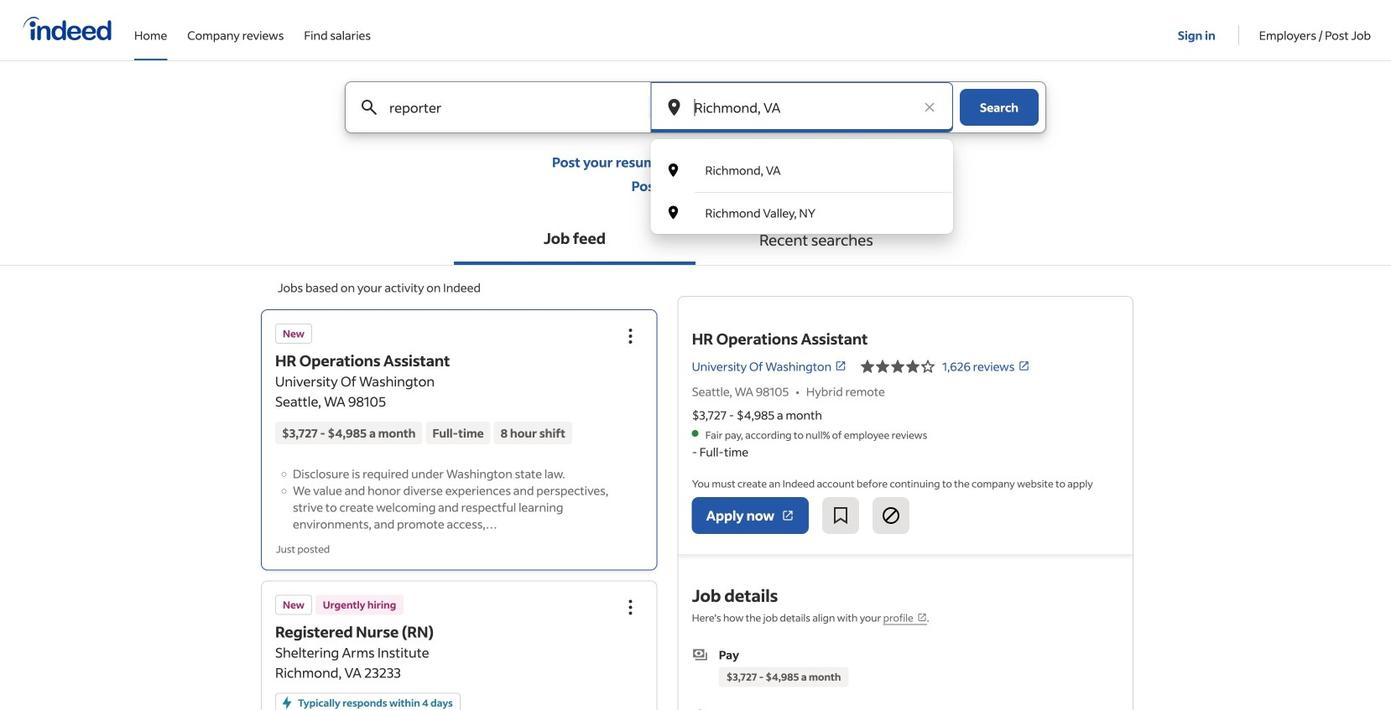 Task type: locate. For each thing, give the bounding box(es) containing it.
tab list
[[0, 215, 1391, 266]]

job preferences (opens in a new window) image
[[917, 613, 927, 623]]

save this job image
[[831, 506, 851, 526]]

not interested image
[[881, 506, 901, 526]]

main content
[[0, 81, 1391, 711]]

search suggestions list box
[[651, 149, 953, 234]]

None search field
[[331, 81, 1060, 234]]

4.1 out of 5 stars. link to 1,626 reviews company ratings (opens in a new tab) image
[[1018, 361, 1030, 372]]

apply now (opens in a new tab) image
[[781, 509, 795, 523]]



Task type: describe. For each thing, give the bounding box(es) containing it.
Edit location text field
[[691, 82, 913, 133]]

job actions for hr operations assistant is collapsed image
[[621, 326, 641, 347]]

4.1 out of 5 stars image
[[860, 357, 936, 377]]

job actions for registered nurse (rn) is collapsed image
[[621, 598, 641, 618]]

search: Job title, keywords, or company text field
[[386, 82, 621, 133]]

university of washington (opens in a new tab) image
[[835, 361, 847, 372]]

clear location input image
[[921, 99, 938, 116]]



Task type: vqa. For each thing, say whether or not it's contained in the screenshot.
4 out of 5 stars image
no



